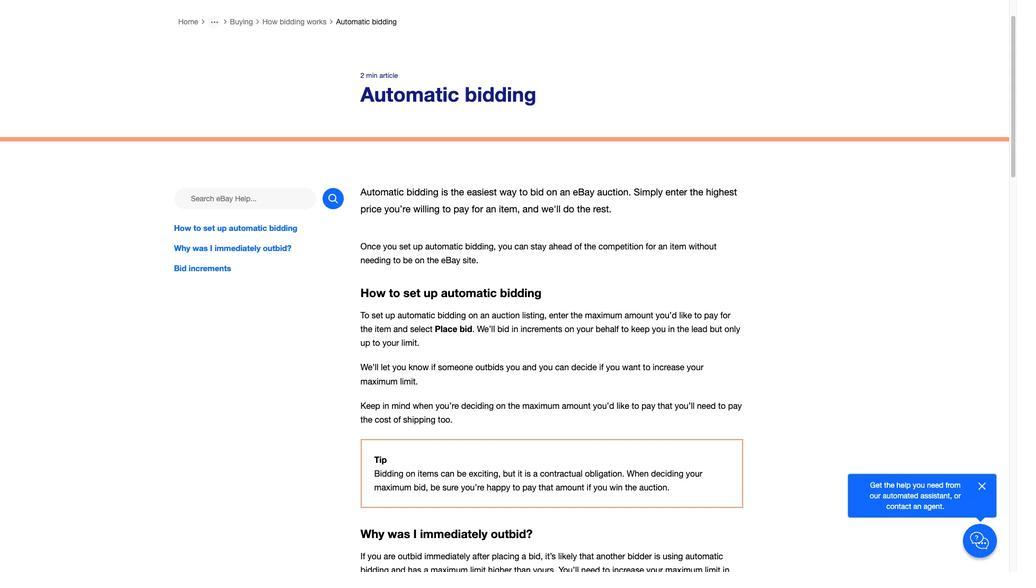Task type: locate. For each thing, give the bounding box(es) containing it.
using
[[663, 552, 684, 562]]

2 horizontal spatial bid
[[531, 187, 544, 198]]

auction. up rest.
[[598, 187, 632, 198]]

1 horizontal spatial how
[[263, 17, 278, 26]]

the down the to
[[361, 325, 373, 334]]

bid down auction
[[498, 325, 510, 334]]

in up 'cost'
[[383, 401, 389, 411]]

2 vertical spatial you're
[[461, 483, 485, 492]]

0 vertical spatial why
[[174, 243, 190, 253]]

2 vertical spatial how
[[361, 286, 386, 300]]

0 vertical spatial a
[[534, 469, 538, 479]]

your
[[577, 325, 594, 334], [383, 338, 399, 348], [687, 363, 704, 372], [686, 469, 703, 479], [647, 566, 664, 573]]

enter inside automatic bidding is the easiest way to bid on an ebay auction. simply enter the highest price you're willing to pay for an item, and we'll do the rest.
[[666, 187, 688, 198]]

item inside once you set up automatic bidding, you can stay ahead of the competition for an item without needing to be on the ebay site.
[[670, 242, 687, 251]]

1 horizontal spatial ebay
[[573, 187, 595, 198]]

and left we'll
[[523, 204, 539, 215]]

is
[[442, 187, 448, 198], [525, 469, 531, 479], [655, 552, 661, 562]]

the left easiest
[[451, 187, 464, 198]]

limit. down select
[[402, 338, 420, 348]]

from
[[946, 481, 961, 490]]

0 horizontal spatial you're
[[385, 204, 411, 215]]

can inside once you set up automatic bidding, you can stay ahead of the competition for an item without needing to be on the ebay site.
[[515, 242, 529, 251]]

to inside to set up automatic bidding on an auction listing, enter the maximum amount you'd like to pay for the item and select
[[695, 311, 702, 320]]

why up if
[[361, 527, 385, 541]]

1 vertical spatial need
[[928, 481, 944, 490]]

once
[[361, 242, 381, 251]]

up down 'willing'
[[413, 242, 423, 251]]

maximum down let
[[361, 377, 398, 386]]

and down . we'll bid in increments on your behalf to keep you in the lead but only up to your limit.
[[523, 363, 537, 372]]

1 horizontal spatial like
[[680, 311, 692, 320]]

0 horizontal spatial increase
[[613, 566, 644, 573]]

automatic up "site."
[[425, 242, 463, 251]]

up inside . we'll bid in increments on your behalf to keep you in the lead but only up to your limit.
[[361, 338, 370, 348]]

2 vertical spatial need
[[582, 566, 601, 573]]

you're inside tip bidding on items can be exciting, but it is a contractual obligation. when deciding your maximum bid, be sure you're happy to pay that amount if you win the auction.
[[461, 483, 485, 492]]

need inside the get the help you need from our automated assistant, or contact an agent.
[[928, 481, 944, 490]]

you right once
[[383, 242, 397, 251]]

increments right bid
[[189, 264, 231, 273]]

increments
[[189, 264, 231, 273], [521, 325, 563, 334]]

for down easiest
[[472, 204, 484, 215]]

contact
[[887, 503, 912, 511]]

0 horizontal spatial you'd
[[593, 401, 615, 411]]

deciding down outbids
[[462, 401, 494, 411]]

0 vertical spatial why was i immediately outbid?
[[174, 243, 292, 253]]

on left behalf at right
[[565, 325, 575, 334]]

2 horizontal spatial in
[[669, 325, 675, 334]]

after
[[473, 552, 490, 562]]

we'll
[[477, 325, 495, 334], [361, 363, 379, 372]]

1 vertical spatial we'll
[[361, 363, 379, 372]]

automated
[[883, 492, 919, 500]]

1 horizontal spatial for
[[646, 242, 656, 251]]

limit. down the know
[[400, 377, 418, 386]]

mind
[[392, 401, 411, 411]]

for up only
[[721, 311, 731, 320]]

contractual
[[540, 469, 583, 479]]

for right competition
[[646, 242, 656, 251]]

automatic up limit
[[686, 552, 724, 562]]

for inside to set up automatic bidding on an auction listing, enter the maximum amount you'd like to pay for the item and select
[[721, 311, 731, 320]]

0 horizontal spatial increments
[[189, 264, 231, 273]]

0 vertical spatial how
[[263, 17, 278, 26]]

0 vertical spatial of
[[575, 242, 582, 251]]

2 horizontal spatial a
[[534, 469, 538, 479]]

be inside once you set up automatic bidding, you can stay ahead of the competition for an item without needing to be on the ebay site.
[[403, 255, 413, 265]]

you right help
[[913, 481, 926, 490]]

how right buying link
[[263, 17, 278, 26]]

you're up too.
[[436, 401, 459, 411]]

0 vertical spatial need
[[697, 401, 716, 411]]

keep
[[632, 325, 650, 334]]

the inside tip bidding on items can be exciting, but it is a contractual obligation. when deciding your maximum bid, be sure you're happy to pay that amount if you win the auction.
[[625, 483, 637, 492]]

0 vertical spatial limit.
[[402, 338, 420, 348]]

limit
[[705, 566, 721, 573]]

0 vertical spatial be
[[403, 255, 413, 265]]

bid, left it's
[[529, 552, 543, 562]]

why was i immediately outbid? down how to set up automatic bidding link
[[174, 243, 292, 253]]

an left auction
[[481, 311, 490, 320]]

0 horizontal spatial for
[[472, 204, 484, 215]]

auction. down when
[[640, 483, 670, 492]]

1 vertical spatial immediately
[[420, 527, 488, 541]]

maximum right has
[[431, 566, 468, 573]]

. we'll bid in increments on your behalf to keep you in the lead but only up to your limit.
[[361, 325, 741, 348]]

1 vertical spatial you're
[[436, 401, 459, 411]]

that right likely
[[580, 552, 594, 562]]

set right the to
[[372, 311, 383, 320]]

increase down bidder at the bottom
[[613, 566, 644, 573]]

we'll inside we'll let you know if someone outbids you and you can decide if you want to increase your maximum limit.
[[361, 363, 379, 372]]

decide
[[572, 363, 597, 372]]

bidding inside 2 min article automatic bidding
[[465, 82, 537, 106]]

we'll let you know if someone outbids you and you can decide if you want to increase your maximum limit.
[[361, 363, 704, 386]]

bid increments
[[174, 264, 231, 273]]

and left select
[[394, 325, 408, 334]]

pay inside tip bidding on items can be exciting, but it is a contractual obligation. when deciding your maximum bid, be sure you're happy to pay that amount if you win the auction.
[[523, 483, 537, 492]]

on right needing in the top left of the page
[[415, 255, 425, 265]]

willing
[[414, 204, 440, 215]]

an inside to set up automatic bidding on an auction listing, enter the maximum amount you'd like to pay for the item and select
[[481, 311, 490, 320]]

1 vertical spatial and
[[394, 325, 408, 334]]

why was i immediately outbid?
[[174, 243, 292, 253], [361, 527, 533, 541]]

1 vertical spatial bid,
[[529, 552, 543, 562]]

our
[[870, 492, 881, 500]]

on inside automatic bidding is the easiest way to bid on an ebay auction. simply enter the highest price you're willing to pay for an item, and we'll do the rest.
[[547, 187, 558, 198]]

1 horizontal spatial if
[[587, 483, 592, 492]]

the left 'lead but'
[[678, 325, 690, 334]]

you're right price
[[385, 204, 411, 215]]

can
[[515, 242, 529, 251], [556, 363, 569, 372], [441, 469, 455, 479]]

can left stay
[[515, 242, 529, 251]]

1 vertical spatial be
[[457, 469, 467, 479]]

bid, down "items" on the left of page
[[414, 483, 428, 492]]

2 horizontal spatial you're
[[461, 483, 485, 492]]

exciting,
[[469, 469, 501, 479]]

ahead
[[549, 242, 573, 251]]

let
[[381, 363, 390, 372]]

automatic up price
[[361, 187, 404, 198]]

bid,
[[414, 483, 428, 492], [529, 552, 543, 562]]

on inside tip bidding on items can be exciting, but it is a contractual obligation. when deciding your maximum bid, be sure you're happy to pay that amount if you win the auction.
[[406, 469, 416, 479]]

automatic bidding link
[[336, 17, 397, 26]]

0 vertical spatial for
[[472, 204, 484, 215]]

0 horizontal spatial why
[[174, 243, 190, 253]]

bid, inside tip bidding on items can be exciting, but it is a contractual obligation. when deciding your maximum bid, be sure you're happy to pay that amount if you win the auction.
[[414, 483, 428, 492]]

amount inside tip bidding on items can be exciting, but it is a contractual obligation. when deciding your maximum bid, be sure you're happy to pay that amount if you win the auction.
[[556, 483, 585, 492]]

outbid? up placing
[[491, 527, 533, 541]]

need
[[697, 401, 716, 411], [928, 481, 944, 490], [582, 566, 601, 573]]

0 vertical spatial like
[[680, 311, 692, 320]]

bid up we'll
[[531, 187, 544, 198]]

you down obligation.
[[594, 483, 608, 492]]

can inside we'll let you know if someone outbids you and you can decide if you want to increase your maximum limit.
[[556, 363, 569, 372]]

like inside to set up automatic bidding on an auction listing, enter the maximum amount you'd like to pay for the item and select
[[680, 311, 692, 320]]

1 horizontal spatial in
[[512, 325, 519, 334]]

1 vertical spatial automatic
[[361, 82, 460, 106]]

0 vertical spatial ebay
[[573, 187, 595, 198]]

1 vertical spatial increase
[[613, 566, 644, 573]]

be up sure
[[457, 469, 467, 479]]

why
[[174, 243, 190, 253], [361, 527, 385, 541]]

2 vertical spatial and
[[523, 363, 537, 372]]

i up "outbid"
[[414, 527, 417, 541]]

0 vertical spatial bid,
[[414, 483, 428, 492]]

1 vertical spatial amount
[[562, 401, 591, 411]]

how bidding works
[[263, 17, 327, 26]]

how
[[263, 17, 278, 26], [174, 223, 191, 233], [361, 286, 386, 300]]

you're down exciting,
[[461, 483, 485, 492]]

for inside once you set up automatic bidding, you can stay ahead of the competition for an item without needing to be on the ebay site.
[[646, 242, 656, 251]]

of right ahead
[[575, 242, 582, 251]]

automatic inside automatic bidding is the easiest way to bid on an ebay auction. simply enter the highest price you're willing to pay for an item, and we'll do the rest.
[[361, 187, 404, 198]]

2 horizontal spatial if
[[600, 363, 604, 372]]

you right "keep"
[[652, 325, 666, 334]]

2 horizontal spatial for
[[721, 311, 731, 320]]

automatic bidding is the easiest way to bid on an ebay auction. simply enter the highest price you're willing to pay for an item, and we'll do the rest.
[[361, 187, 738, 215]]

ebay left "site."
[[441, 255, 461, 265]]

ebay up do
[[573, 187, 595, 198]]

if inside tip bidding on items can be exciting, but it is a contractual obligation. when deciding your maximum bid, be sure you're happy to pay that amount if you win the auction.
[[587, 483, 592, 492]]

to inside once you set up automatic bidding, you can stay ahead of the competition for an item without needing to be on the ebay site.
[[393, 255, 401, 265]]

maximum
[[585, 311, 623, 320], [361, 377, 398, 386], [523, 401, 560, 411], [375, 483, 412, 492], [431, 566, 468, 573], [666, 566, 703, 573]]

home
[[178, 17, 198, 26]]

a right it at the bottom of the page
[[534, 469, 538, 479]]

pay
[[454, 204, 469, 215], [705, 311, 719, 320], [642, 401, 656, 411], [729, 401, 742, 411], [523, 483, 537, 492]]

bidding inside to set up automatic bidding on an auction listing, enter the maximum amount you'd like to pay for the item and select
[[438, 311, 466, 320]]

automatic inside if you are outbid immediately after placing a bid, it's likely that another bidder is using automatic bidding and has a maximum limit higher than yours. you'll need to increase your maximum limit i
[[686, 552, 724, 562]]

to inside tip bidding on items can be exciting, but it is a contractual obligation. when deciding your maximum bid, be sure you're happy to pay that amount if you win the auction.
[[513, 483, 521, 492]]

outbid
[[398, 552, 422, 562]]

pay right the you'll
[[729, 401, 742, 411]]

1 vertical spatial how
[[174, 223, 191, 233]]

0 horizontal spatial how to set up automatic bidding
[[174, 223, 298, 233]]

set right once
[[400, 242, 411, 251]]

ebay inside once you set up automatic bidding, you can stay ahead of the competition for an item without needing to be on the ebay site.
[[441, 255, 461, 265]]

the right do
[[577, 204, 591, 215]]

0 vertical spatial increments
[[189, 264, 231, 273]]

item inside to set up automatic bidding on an auction listing, enter the maximum amount you'd like to pay for the item and select
[[375, 325, 391, 334]]

0 horizontal spatial in
[[383, 401, 389, 411]]

1 horizontal spatial you'd
[[656, 311, 677, 320]]

assistant,
[[921, 492, 953, 500]]

0 vertical spatial we'll
[[477, 325, 495, 334]]

on up we'll
[[547, 187, 558, 198]]

0 vertical spatial you'd
[[656, 311, 677, 320]]

automatic bidding main content
[[0, 11, 1010, 573]]

automatic right works
[[336, 17, 370, 26]]

2 horizontal spatial that
[[658, 401, 673, 411]]

that inside tip bidding on items can be exciting, but it is a contractual obligation. when deciding your maximum bid, be sure you're happy to pay that amount if you win the auction.
[[539, 483, 554, 492]]

2 horizontal spatial how
[[361, 286, 386, 300]]

0 horizontal spatial enter
[[549, 311, 569, 320]]

1 horizontal spatial be
[[431, 483, 440, 492]]

rest.
[[593, 204, 612, 215]]

you inside tip bidding on items can be exciting, but it is a contractual obligation. when deciding your maximum bid, be sure you're happy to pay that amount if you win the auction.
[[594, 483, 608, 492]]

bid inside automatic bidding is the easiest way to bid on an ebay auction. simply enter the highest price you're willing to pay for an item, and we'll do the rest.
[[531, 187, 544, 198]]

outbid?
[[263, 243, 292, 253], [491, 527, 533, 541]]

1 horizontal spatial why
[[361, 527, 385, 541]]

you'd
[[656, 311, 677, 320], [593, 401, 615, 411]]

0 vertical spatial that
[[658, 401, 673, 411]]

if right the know
[[432, 363, 436, 372]]

up inside to set up automatic bidding on an auction listing, enter the maximum amount you'd like to pay for the item and select
[[386, 311, 395, 320]]

auction
[[492, 311, 520, 320]]

1 horizontal spatial item
[[670, 242, 687, 251]]

for
[[472, 204, 484, 215], [646, 242, 656, 251], [721, 311, 731, 320]]

set
[[203, 223, 215, 233], [400, 242, 411, 251], [404, 286, 421, 300], [372, 311, 383, 320]]

we'll left let
[[361, 363, 379, 372]]

0 vertical spatial item
[[670, 242, 687, 251]]

cost
[[375, 415, 391, 424]]

an left without
[[659, 242, 668, 251]]

amount down contractual
[[556, 483, 585, 492]]

min
[[366, 72, 378, 80]]

need right the you'll
[[697, 401, 716, 411]]

automatic down article
[[361, 82, 460, 106]]

can up sure
[[441, 469, 455, 479]]

automatic up select
[[398, 311, 436, 320]]

is inside tip bidding on items can be exciting, but it is a contractual obligation. when deciding your maximum bid, be sure you're happy to pay that amount if you win the auction.
[[525, 469, 531, 479]]

need up assistant,
[[928, 481, 944, 490]]

only
[[725, 325, 741, 334]]

0 vertical spatial immediately
[[215, 243, 261, 253]]

auction.
[[598, 187, 632, 198], [640, 483, 670, 492]]

that
[[658, 401, 673, 411], [539, 483, 554, 492], [580, 552, 594, 562]]

was
[[193, 243, 208, 253], [388, 527, 410, 541]]

0 horizontal spatial was
[[193, 243, 208, 253]]

deciding inside tip bidding on items can be exciting, but it is a contractual obligation. when deciding your maximum bid, be sure you're happy to pay that amount if you win the auction.
[[651, 469, 684, 479]]

your inside tip bidding on items can be exciting, but it is a contractual obligation. when deciding your maximum bid, be sure you're happy to pay that amount if you win the auction.
[[686, 469, 703, 479]]

1 horizontal spatial of
[[575, 242, 582, 251]]

1 horizontal spatial that
[[580, 552, 594, 562]]

immediately
[[215, 243, 261, 253], [420, 527, 488, 541], [425, 552, 470, 562]]

automatic inside to set up automatic bidding on an auction listing, enter the maximum amount you'd like to pay for the item and select
[[398, 311, 436, 320]]

win
[[610, 483, 623, 492]]

2 vertical spatial is
[[655, 552, 661, 562]]

1 vertical spatial increments
[[521, 325, 563, 334]]

outbid? down how to set up automatic bidding link
[[263, 243, 292, 253]]

in down auction
[[512, 325, 519, 334]]

we'll right . on the left of page
[[477, 325, 495, 334]]

item up let
[[375, 325, 391, 334]]

0 vertical spatial was
[[193, 243, 208, 253]]

0 vertical spatial i
[[210, 243, 213, 253]]

1 horizontal spatial is
[[525, 469, 531, 479]]

of
[[575, 242, 582, 251], [394, 415, 401, 424]]

0 horizontal spatial is
[[442, 187, 448, 198]]

in inside keep in mind when you're deciding on the maximum amount you'd like to pay that you'll need to pay the cost of shipping too.
[[383, 401, 389, 411]]

why was i immediately outbid? up after
[[361, 527, 533, 541]]

1 vertical spatial deciding
[[651, 469, 684, 479]]

i up bid increments
[[210, 243, 213, 253]]

like
[[680, 311, 692, 320], [617, 401, 630, 411]]

maximum up behalf at right
[[585, 311, 623, 320]]

or
[[955, 492, 962, 500]]

that down contractual
[[539, 483, 554, 492]]

of right 'cost'
[[394, 415, 401, 424]]

a up than
[[522, 552, 527, 562]]

2 horizontal spatial is
[[655, 552, 661, 562]]

a inside tip bidding on items can be exciting, but it is a contractual obligation. when deciding your maximum bid, be sure you're happy to pay that amount if you win the auction.
[[534, 469, 538, 479]]

amount down decide
[[562, 401, 591, 411]]

maximum inside we'll let you know if someone outbids you and you can decide if you want to increase your maximum limit.
[[361, 377, 398, 386]]

2 vertical spatial amount
[[556, 483, 585, 492]]

the right get
[[885, 481, 895, 490]]

0 vertical spatial amount
[[625, 311, 654, 320]]

know
[[409, 363, 429, 372]]

0 horizontal spatial item
[[375, 325, 391, 334]]

1 horizontal spatial was
[[388, 527, 410, 541]]

the inside the get the help you need from our automated assistant, or contact an agent.
[[885, 481, 895, 490]]

simply
[[634, 187, 663, 198]]

1 horizontal spatial enter
[[666, 187, 688, 198]]

0 horizontal spatial bid
[[460, 324, 473, 334]]

a right has
[[424, 566, 429, 573]]

bid right 'place' at the left bottom
[[460, 324, 473, 334]]

1 horizontal spatial you're
[[436, 401, 459, 411]]

you'd inside to set up automatic bidding on an auction listing, enter the maximum amount you'd like to pay for the item and select
[[656, 311, 677, 320]]

bidding
[[280, 17, 305, 26], [372, 17, 397, 26], [465, 82, 537, 106], [407, 187, 439, 198], [269, 223, 298, 233], [500, 286, 542, 300], [438, 311, 466, 320]]

to
[[520, 187, 528, 198], [443, 204, 451, 215], [194, 223, 201, 233], [393, 255, 401, 265], [389, 286, 400, 300], [695, 311, 702, 320], [622, 325, 629, 334], [373, 338, 380, 348], [643, 363, 651, 372], [632, 401, 640, 411], [719, 401, 726, 411], [513, 483, 521, 492], [603, 566, 610, 573]]

if
[[361, 552, 365, 562]]

1 horizontal spatial bid
[[498, 325, 510, 334]]

how to set up automatic bidding
[[174, 223, 298, 233], [361, 286, 542, 300]]

0 horizontal spatial how
[[174, 223, 191, 233]]

1 vertical spatial why
[[361, 527, 385, 541]]

once you set up automatic bidding, you can stay ahead of the competition for an item without needing to be on the ebay site.
[[361, 242, 717, 265]]

amount inside to set up automatic bidding on an auction listing, enter the maximum amount you'd like to pay for the item and select
[[625, 311, 654, 320]]

0 horizontal spatial bid,
[[414, 483, 428, 492]]

immediately down how to set up automatic bidding link
[[215, 243, 261, 253]]

0 vertical spatial and
[[523, 204, 539, 215]]

need right you'll
[[582, 566, 601, 573]]

1 vertical spatial limit.
[[400, 377, 418, 386]]

if down obligation.
[[587, 483, 592, 492]]

pay down easiest
[[454, 204, 469, 215]]

1 vertical spatial like
[[617, 401, 630, 411]]

enter
[[666, 187, 688, 198], [549, 311, 569, 320]]

1 vertical spatial can
[[556, 363, 569, 372]]

when
[[413, 401, 433, 411]]

happy
[[487, 483, 511, 492]]

limit.
[[402, 338, 420, 348], [400, 377, 418, 386]]

1 vertical spatial for
[[646, 242, 656, 251]]

how up bid
[[174, 223, 191, 233]]

ebay inside automatic bidding is the easiest way to bid on an ebay auction. simply enter the highest price you're willing to pay for an item, and we'll do the rest.
[[573, 187, 595, 198]]

1 horizontal spatial increase
[[653, 363, 685, 372]]

bid
[[531, 187, 544, 198], [460, 324, 473, 334], [498, 325, 510, 334]]

on left "items" on the left of page
[[406, 469, 416, 479]]

an left agent. on the bottom right of page
[[914, 503, 922, 511]]

like down want
[[617, 401, 630, 411]]

0 horizontal spatial we'll
[[361, 363, 379, 372]]

1 horizontal spatial outbid?
[[491, 527, 533, 541]]

limit higher
[[471, 566, 512, 573]]

the
[[451, 187, 464, 198], [690, 187, 704, 198], [577, 204, 591, 215], [585, 242, 597, 251], [427, 255, 439, 265], [571, 311, 583, 320], [361, 325, 373, 334], [678, 325, 690, 334], [508, 401, 520, 411], [361, 415, 373, 424], [885, 481, 895, 490], [625, 483, 637, 492]]

automatic
[[229, 223, 267, 233], [425, 242, 463, 251], [441, 286, 497, 300], [398, 311, 436, 320], [686, 552, 724, 562]]

1 vertical spatial item
[[375, 325, 391, 334]]

shipping
[[403, 415, 436, 424]]

tip bidding on items can be exciting, but it is a contractual obligation. when deciding your maximum bid, be sure you're happy to pay that amount if you win the auction.
[[375, 455, 703, 492]]

enter right simply
[[666, 187, 688, 198]]

why up bid
[[174, 243, 190, 253]]

is inside automatic bidding is the easiest way to bid on an ebay auction. simply enter the highest price you're willing to pay for an item, and we'll do the rest.
[[442, 187, 448, 198]]

0 horizontal spatial a
[[424, 566, 429, 573]]

amount up "keep"
[[625, 311, 654, 320]]



Task type: vqa. For each thing, say whether or not it's contained in the screenshot.
the topmost How to set up automatic bidding
yes



Task type: describe. For each thing, give the bounding box(es) containing it.
2
[[361, 72, 365, 80]]

bid inside . we'll bid in increments on your behalf to keep you in the lead but only up to your limit.
[[498, 325, 510, 334]]

want
[[623, 363, 641, 372]]

bid
[[174, 264, 187, 273]]

up inside once you set up automatic bidding, you can stay ahead of the competition for an item without needing to be on the ebay site.
[[413, 242, 423, 251]]

bidding inside automatic bidding is the easiest way to bid on an ebay auction. simply enter the highest price you're willing to pay for an item, and we'll do the rest.
[[407, 187, 439, 198]]

the left "site."
[[427, 255, 439, 265]]

to
[[361, 311, 370, 320]]

an inside once you set up automatic bidding, you can stay ahead of the competition for an item without needing to be on the ebay site.
[[659, 242, 668, 251]]

select
[[410, 325, 433, 334]]

Search eBay Help... text field
[[174, 188, 316, 209]]

likely
[[559, 552, 577, 562]]

the up . we'll bid in increments on your behalf to keep you in the lead but only up to your limit.
[[571, 311, 583, 320]]

enter inside to set up automatic bidding on an auction listing, enter the maximum amount you'd like to pay for the item and select
[[549, 311, 569, 320]]

works
[[307, 17, 327, 26]]

2 min article automatic bidding
[[361, 72, 537, 106]]

0 horizontal spatial if
[[432, 363, 436, 372]]

you're inside automatic bidding is the easiest way to bid on an ebay auction. simply enter the highest price you're willing to pay for an item, and we'll do the rest.
[[385, 204, 411, 215]]

maximum inside tip bidding on items can be exciting, but it is a contractual obligation. when deciding your maximum bid, be sure you're happy to pay that amount if you win the auction.
[[375, 483, 412, 492]]

you inside . we'll bid in increments on your behalf to keep you in the lead but only up to your limit.
[[652, 325, 666, 334]]

automatic down "site."
[[441, 286, 497, 300]]

need inside if you are outbid immediately after placing a bid, it's likely that another bidder is using automatic bidding and has a maximum limit higher than yours. you'll need to increase your maximum limit i
[[582, 566, 601, 573]]

another
[[597, 552, 626, 562]]

too.
[[438, 415, 453, 424]]

agent.
[[924, 503, 945, 511]]

0 vertical spatial how to set up automatic bidding
[[174, 223, 298, 233]]

.
[[473, 325, 475, 334]]

of inside once you set up automatic bidding, you can stay ahead of the competition for an item without needing to be on the ebay site.
[[575, 242, 582, 251]]

limit. inside we'll let you know if someone outbids you and you can decide if you want to increase your maximum limit.
[[400, 377, 418, 386]]

the left highest
[[690, 187, 704, 198]]

to set up automatic bidding on an auction listing, enter the maximum amount you'd like to pay for the item and select
[[361, 311, 731, 334]]

behalf
[[596, 325, 619, 334]]

you'd inside keep in mind when you're deciding on the maximum amount you'd like to pay that you'll need to pay the cost of shipping too.
[[593, 401, 615, 411]]

you right bidding,
[[499, 242, 513, 251]]

how for how to set up automatic bidding link
[[174, 223, 191, 233]]

it's
[[546, 552, 556, 562]]

site.
[[463, 255, 479, 265]]

and inside we'll let you know if someone outbids you and you can decide if you want to increase your maximum limit.
[[523, 363, 537, 372]]

an up do
[[560, 187, 571, 198]]

1 vertical spatial outbid?
[[491, 527, 533, 541]]

set inside once you set up automatic bidding, you can stay ahead of the competition for an item without needing to be on the ebay site.
[[400, 242, 411, 251]]

stay
[[531, 242, 547, 251]]

auction. inside automatic bidding is the easiest way to bid on an ebay auction. simply enter the highest price you're willing to pay for an item, and we'll do the rest.
[[598, 187, 632, 198]]

are
[[384, 552, 396, 562]]

up down search ebay help... text box
[[217, 223, 227, 233]]

automatic up why was i immediately outbid? link
[[229, 223, 267, 233]]

automatic bidding
[[336, 17, 397, 26]]

but
[[503, 469, 516, 479]]

your inside we'll let you know if someone outbids you and you can decide if you want to increase your maximum limit.
[[687, 363, 704, 372]]

1 vertical spatial a
[[522, 552, 527, 562]]

set up select
[[404, 286, 421, 300]]

way
[[500, 187, 517, 198]]

place
[[435, 324, 458, 334]]

can inside tip bidding on items can be exciting, but it is a contractual obligation. when deciding your maximum bid, be sure you're happy to pay that amount if you win the auction.
[[441, 469, 455, 479]]

tip
[[375, 455, 387, 465]]

items
[[418, 469, 439, 479]]

that inside if you are outbid immediately after placing a bid, it's likely that another bidder is using automatic bidding and has a maximum limit higher than yours. you'll need to increase your maximum limit i
[[580, 552, 594, 562]]

the down 'keep'
[[361, 415, 373, 424]]

automatic for automatic bidding
[[336, 17, 370, 26]]

is inside if you are outbid immediately after placing a bid, it's likely that another bidder is using automatic bidding and has a maximum limit higher than yours. you'll need to increase your maximum limit i
[[655, 552, 661, 562]]

bidder
[[628, 552, 652, 562]]

keep
[[361, 401, 381, 411]]

1 vertical spatial why was i immediately outbid?
[[361, 527, 533, 541]]

bidding,
[[466, 242, 496, 251]]

an left "item,"
[[486, 204, 497, 215]]

pay inside to set up automatic bidding on an auction listing, enter the maximum amount you'd like to pay for the item and select
[[705, 311, 719, 320]]

has
[[408, 566, 422, 573]]

you'll
[[675, 401, 695, 411]]

increase inside we'll let you know if someone outbids you and you can decide if you want to increase your maximum limit.
[[653, 363, 685, 372]]

how to set up automatic bidding link
[[174, 222, 344, 234]]

outbids
[[476, 363, 504, 372]]

highest
[[706, 187, 738, 198]]

automatic inside once you set up automatic bidding, you can stay ahead of the competition for an item without needing to be on the ebay site.
[[425, 242, 463, 251]]

to inside we'll let you know if someone outbids you and you can decide if you want to increase your maximum limit.
[[643, 363, 651, 372]]

if you are outbid immediately after placing a bid, it's likely that another bidder is using automatic bidding and has a maximum limit higher than yours. you'll need to increase your maximum limit i
[[361, 552, 730, 573]]

automatic inside 2 min article automatic bidding
[[361, 82, 460, 106]]

bid, inside if you are outbid immediately after placing a bid, it's likely that another bidder is using automatic bidding and has a maximum limit higher than yours. you'll need to increase your maximum limit i
[[529, 552, 543, 562]]

home link
[[178, 17, 198, 26]]

bidding and
[[361, 566, 406, 573]]

get
[[871, 481, 883, 490]]

price
[[361, 204, 382, 215]]

up up select
[[424, 286, 438, 300]]

lead but
[[692, 325, 723, 334]]

0 horizontal spatial why was i immediately outbid?
[[174, 243, 292, 253]]

you'll
[[559, 566, 579, 573]]

you right outbids
[[507, 363, 520, 372]]

immediately inside if you are outbid immediately after placing a bid, it's likely that another bidder is using automatic bidding and has a maximum limit higher than yours. you'll need to increase your maximum limit i
[[425, 552, 470, 562]]

do
[[564, 204, 575, 215]]

of inside keep in mind when you're deciding on the maximum amount you'd like to pay that you'll need to pay the cost of shipping too.
[[394, 415, 401, 424]]

increase inside if you are outbid immediately after placing a bid, it's likely that another bidder is using automatic bidding and has a maximum limit higher than yours. you'll need to increase your maximum limit i
[[613, 566, 644, 573]]

1 horizontal spatial how to set up automatic bidding
[[361, 286, 542, 300]]

competition
[[599, 242, 644, 251]]

why was i immediately outbid? link
[[174, 242, 344, 254]]

maximum inside to set up automatic bidding on an auction listing, enter the maximum amount you'd like to pay for the item and select
[[585, 311, 623, 320]]

to inside if you are outbid immediately after placing a bid, it's likely that another bidder is using automatic bidding and has a maximum limit higher than yours. you'll need to increase your maximum limit i
[[603, 566, 610, 573]]

set up bid increments
[[203, 223, 215, 233]]

the down we'll let you know if someone outbids you and you can decide if you want to increase your maximum limit.
[[508, 401, 520, 411]]

maximum down using
[[666, 566, 703, 573]]

you right let
[[393, 363, 406, 372]]

needing
[[361, 255, 391, 265]]

help
[[897, 481, 911, 490]]

bid increments link
[[174, 263, 344, 274]]

auction. inside tip bidding on items can be exciting, but it is a contractual obligation. when deciding your maximum bid, be sure you're happy to pay that amount if you win the auction.
[[640, 483, 670, 492]]

without
[[689, 242, 717, 251]]

on inside keep in mind when you're deciding on the maximum amount you'd like to pay that you'll need to pay the cost of shipping too.
[[496, 401, 506, 411]]

increments inside . we'll bid in increments on your behalf to keep you in the lead but only up to your limit.
[[521, 325, 563, 334]]

you're inside keep in mind when you're deciding on the maximum amount you'd like to pay that you'll need to pay the cost of shipping too.
[[436, 401, 459, 411]]

automatic for automatic bidding is the easiest way to bid on an ebay auction. simply enter the highest price you're willing to pay for an item, and we'll do the rest.
[[361, 187, 404, 198]]

we'll inside . we'll bid in increments on your behalf to keep you in the lead but only up to your limit.
[[477, 325, 495, 334]]

than
[[514, 566, 531, 573]]

obligation.
[[585, 469, 625, 479]]

you down . we'll bid in increments on your behalf to keep you in the lead but only up to your limit.
[[539, 363, 553, 372]]

the right ahead
[[585, 242, 597, 251]]

when
[[627, 469, 649, 479]]

bidding
[[375, 469, 404, 479]]

and inside to set up automatic bidding on an auction listing, enter the maximum amount you'd like to pay for the item and select
[[394, 325, 408, 334]]

like inside keep in mind when you're deciding on the maximum amount you'd like to pay that you'll need to pay the cost of shipping too.
[[617, 401, 630, 411]]

how for how bidding works link
[[263, 17, 278, 26]]

pay left the you'll
[[642, 401, 656, 411]]

you inside if you are outbid immediately after placing a bid, it's likely that another bidder is using automatic bidding and has a maximum limit higher than yours. you'll need to increase your maximum limit i
[[368, 552, 382, 562]]

need inside keep in mind when you're deciding on the maximum amount you'd like to pay that you'll need to pay the cost of shipping too.
[[697, 401, 716, 411]]

how bidding works link
[[263, 17, 327, 26]]

keep in mind when you're deciding on the maximum amount you'd like to pay that you'll need to pay the cost of shipping too.
[[361, 401, 742, 424]]

pay inside automatic bidding is the easiest way to bid on an ebay auction. simply enter the highest price you're willing to pay for an item, and we'll do the rest.
[[454, 204, 469, 215]]

sure
[[443, 483, 459, 492]]

an inside the get the help you need from our automated assistant, or contact an agent.
[[914, 503, 922, 511]]

it
[[518, 469, 523, 479]]

the inside . we'll bid in increments on your behalf to keep you in the lead but only up to your limit.
[[678, 325, 690, 334]]

2 vertical spatial a
[[424, 566, 429, 573]]

get the help you need from our automated assistant, or contact an agent. tooltip
[[866, 480, 966, 512]]

on inside once you set up automatic bidding, you can stay ahead of the competition for an item without needing to be on the ebay site.
[[415, 255, 425, 265]]

easiest
[[467, 187, 497, 198]]

listing,
[[523, 311, 547, 320]]

article
[[380, 72, 398, 80]]

maximum inside keep in mind when you're deciding on the maximum amount you'd like to pay that you'll need to pay the cost of shipping too.
[[523, 401, 560, 411]]

on inside to set up automatic bidding on an auction listing, enter the maximum amount you'd like to pay for the item and select
[[469, 311, 478, 320]]

you inside the get the help you need from our automated assistant, or contact an agent.
[[913, 481, 926, 490]]

limit. inside . we'll bid in increments on your behalf to keep you in the lead but only up to your limit.
[[402, 338, 420, 348]]

you left want
[[606, 363, 620, 372]]

and inside automatic bidding is the easiest way to bid on an ebay auction. simply enter the highest price you're willing to pay for an item, and we'll do the rest.
[[523, 204, 539, 215]]

0 horizontal spatial outbid?
[[263, 243, 292, 253]]

your inside if you are outbid immediately after placing a bid, it's likely that another bidder is using automatic bidding and has a maximum limit higher than yours. you'll need to increase your maximum limit i
[[647, 566, 664, 573]]

buying
[[230, 17, 253, 26]]

amount inside keep in mind when you're deciding on the maximum amount you'd like to pay that you'll need to pay the cost of shipping too.
[[562, 401, 591, 411]]

1 vertical spatial i
[[414, 527, 417, 541]]

buying link
[[230, 17, 253, 26]]

place bid
[[435, 324, 473, 334]]

that inside keep in mind when you're deciding on the maximum amount you'd like to pay that you'll need to pay the cost of shipping too.
[[658, 401, 673, 411]]

yours.
[[533, 566, 557, 573]]

set inside to set up automatic bidding on an auction listing, enter the maximum amount you'd like to pay for the item and select
[[372, 311, 383, 320]]

1 vertical spatial was
[[388, 527, 410, 541]]

placing
[[492, 552, 520, 562]]

for inside automatic bidding is the easiest way to bid on an ebay auction. simply enter the highest price you're willing to pay for an item, and we'll do the rest.
[[472, 204, 484, 215]]

someone
[[438, 363, 473, 372]]

on inside . we'll bid in increments on your behalf to keep you in the lead but only up to your limit.
[[565, 325, 575, 334]]

we'll
[[542, 204, 561, 215]]

get the help you need from our automated assistant, or contact an agent.
[[870, 481, 962, 511]]

deciding inside keep in mind when you're deciding on the maximum amount you'd like to pay that you'll need to pay the cost of shipping too.
[[462, 401, 494, 411]]



